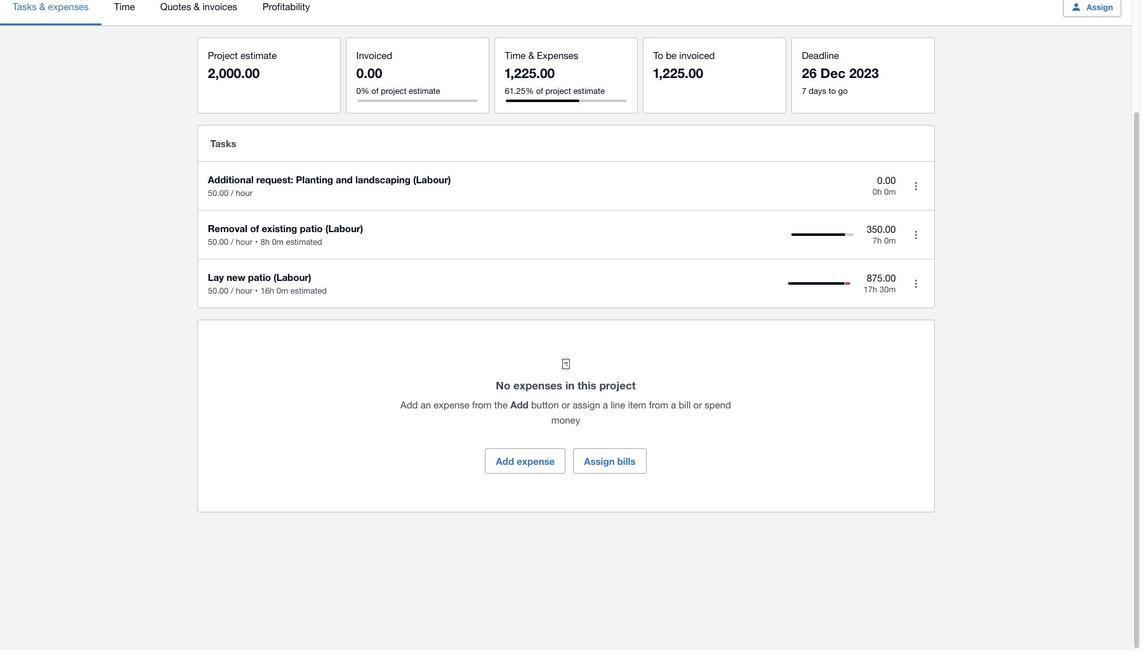 Task type: describe. For each thing, give the bounding box(es) containing it.
estimate inside invoiced 0.00 0% of project estimate
[[409, 86, 440, 96]]

to
[[654, 50, 664, 61]]

0.00 inside "0.00 0h 0m"
[[878, 175, 896, 186]]

875.00 17h 30m
[[864, 273, 896, 295]]

deadline 26 dec 2023 7 days to go
[[802, 50, 879, 96]]

lay new patio (labour) 50.00 / hour • 16h 0m estimated
[[208, 272, 327, 296]]

(labour) inside 'removal of existing patio (labour) 50.00 / hour • 8h 0m estimated'
[[326, 223, 363, 234]]

1 from from the left
[[472, 400, 492, 411]]

add expense
[[496, 456, 555, 467]]

1 horizontal spatial expenses
[[514, 379, 563, 392]]

of inside 'removal of existing patio (labour) 50.00 / hour • 8h 0m estimated'
[[250, 223, 259, 234]]

add for expense
[[496, 456, 514, 467]]

50.00 inside 'removal of existing patio (labour) 50.00 / hour • 8h 0m estimated'
[[208, 237, 229, 247]]

1 or from the left
[[562, 400, 570, 411]]

• inside lay new patio (labour) 50.00 / hour • 16h 0m estimated
[[255, 286, 258, 296]]

project for 0.00
[[381, 86, 407, 96]]

item
[[628, 400, 647, 411]]

estimate inside project estimate 2,000.00
[[241, 50, 277, 61]]

add for an
[[401, 400, 418, 411]]

be
[[666, 50, 677, 61]]

350.00 7h 0m
[[867, 224, 896, 246]]

16h
[[261, 286, 274, 296]]

0.00 0h 0m
[[873, 175, 896, 197]]

quotes & invoices link
[[148, 0, 250, 25]]

profitability link
[[250, 0, 323, 25]]

/ inside lay new patio (labour) 50.00 / hour • 16h 0m estimated
[[231, 286, 234, 296]]

50.00 inside lay new patio (labour) 50.00 / hour • 16h 0m estimated
[[208, 286, 229, 296]]

add an expense from the add button or assign a line item from a bill or spend money
[[401, 399, 732, 426]]

hour inside lay new patio (labour) 50.00 / hour • 16h 0m estimated
[[236, 286, 253, 296]]

2 from from the left
[[649, 400, 669, 411]]

additional request: planting and landscaping (labour) 50.00 / hour
[[208, 174, 451, 198]]

& for time & expenses 1,225.00 61.25% of project estimate
[[529, 50, 535, 61]]

patio inside 'removal of existing patio (labour) 50.00 / hour • 8h 0m estimated'
[[300, 223, 323, 234]]

button
[[531, 400, 559, 411]]

0m inside 350.00 7h 0m
[[885, 236, 896, 246]]

additional
[[208, 174, 254, 185]]

bills
[[618, 456, 636, 467]]

assign button
[[1064, 0, 1122, 17]]

& for tasks & expenses
[[39, 1, 45, 12]]

0m inside lay new patio (labour) 50.00 / hour • 16h 0m estimated
[[277, 286, 288, 296]]

money
[[552, 415, 580, 426]]

2023
[[850, 65, 879, 81]]

the
[[495, 400, 508, 411]]

(labour) inside additional request: planting and landscaping (labour) 50.00 / hour
[[413, 174, 451, 185]]

50.00 inside additional request: planting and landscaping (labour) 50.00 / hour
[[208, 189, 229, 198]]

quotes
[[160, 1, 191, 12]]

tasks for tasks & expenses
[[13, 1, 37, 12]]

go
[[839, 86, 848, 96]]

expense inside add an expense from the add button or assign a line item from a bill or spend money
[[434, 400, 470, 411]]

assign
[[573, 400, 601, 411]]

0m inside 'removal of existing patio (labour) 50.00 / hour • 8h 0m estimated'
[[272, 237, 284, 247]]

7h
[[873, 236, 882, 246]]

assign for assign
[[1087, 2, 1114, 12]]

to
[[829, 86, 836, 96]]

spend
[[705, 400, 732, 411]]

/ inside 'removal of existing patio (labour) 50.00 / hour • 8h 0m estimated'
[[231, 237, 234, 247]]

30m
[[880, 285, 896, 295]]

profitability
[[263, 1, 310, 12]]

an
[[421, 400, 431, 411]]



Task type: locate. For each thing, give the bounding box(es) containing it.
more options image for lay new patio (labour)
[[904, 271, 929, 297]]

0 vertical spatial time
[[114, 1, 135, 12]]

•
[[255, 237, 258, 247], [255, 286, 258, 296]]

1 vertical spatial time
[[505, 50, 526, 61]]

and
[[336, 174, 353, 185]]

estimate up 2,000.00
[[241, 50, 277, 61]]

1 vertical spatial estimated
[[291, 286, 327, 296]]

add
[[511, 399, 529, 411], [401, 400, 418, 411], [496, 456, 514, 467]]

project estimate 2,000.00
[[208, 50, 277, 81]]

estimate right '0%'
[[409, 86, 440, 96]]

bill
[[679, 400, 691, 411]]

1 vertical spatial expenses
[[514, 379, 563, 392]]

0 horizontal spatial tasks
[[13, 1, 37, 12]]

2 / from the top
[[231, 237, 234, 247]]

estimate
[[241, 50, 277, 61], [409, 86, 440, 96], [574, 86, 605, 96]]

request:
[[256, 174, 293, 185]]

0 vertical spatial expenses
[[48, 1, 89, 12]]

/ down removal
[[231, 237, 234, 247]]

patio up 16h
[[248, 272, 271, 283]]

0h
[[873, 188, 882, 197]]

tasks & expenses link
[[0, 0, 101, 25]]

1 vertical spatial (labour)
[[326, 223, 363, 234]]

or right bill
[[694, 400, 702, 411]]

0 vertical spatial estimated
[[286, 237, 322, 247]]

this
[[578, 379, 597, 392]]

of right 61.25%
[[536, 86, 544, 96]]

0 horizontal spatial time
[[114, 1, 135, 12]]

1 horizontal spatial expense
[[517, 456, 555, 467]]

/ inside additional request: planting and landscaping (labour) 50.00 / hour
[[231, 189, 234, 198]]

0 vertical spatial assign
[[1087, 2, 1114, 12]]

0%
[[357, 86, 369, 96]]

or up money
[[562, 400, 570, 411]]

26
[[802, 65, 817, 81]]

0 vertical spatial more options image
[[904, 173, 929, 199]]

project for expenses
[[600, 379, 636, 392]]

add expense button
[[485, 449, 566, 474]]

0 vertical spatial patio
[[300, 223, 323, 234]]

assign bills
[[584, 456, 636, 467]]

/ down "new"
[[231, 286, 234, 296]]

1 horizontal spatial 0.00
[[878, 175, 896, 186]]

a
[[603, 400, 608, 411], [671, 400, 676, 411]]

0.00 inside invoiced 0.00 0% of project estimate
[[357, 65, 383, 81]]

estimate down expenses
[[574, 86, 605, 96]]

hour inside additional request: planting and landscaping (labour) 50.00 / hour
[[236, 189, 253, 198]]

invoices
[[203, 1, 237, 12]]

50.00 down additional
[[208, 189, 229, 198]]

or
[[562, 400, 570, 411], [694, 400, 702, 411]]

tasks for tasks
[[210, 138, 236, 149]]

2 vertical spatial /
[[231, 286, 234, 296]]

0 horizontal spatial or
[[562, 400, 570, 411]]

0 vertical spatial 0.00
[[357, 65, 383, 81]]

assign inside 'button'
[[1087, 2, 1114, 12]]

0 horizontal spatial of
[[250, 223, 259, 234]]

0m inside "0.00 0h 0m"
[[885, 188, 896, 197]]

existing
[[262, 223, 297, 234]]

50.00 down removal
[[208, 237, 229, 247]]

2 or from the left
[[694, 400, 702, 411]]

tasks
[[13, 1, 37, 12], [210, 138, 236, 149]]

1 horizontal spatial time
[[505, 50, 526, 61]]

project up line
[[600, 379, 636, 392]]

1,225.00 inside "time & expenses 1,225.00 61.25% of project estimate"
[[505, 65, 555, 81]]

a left line
[[603, 400, 608, 411]]

1 • from the top
[[255, 237, 258, 247]]

expenses
[[48, 1, 89, 12], [514, 379, 563, 392]]

1 hour from the top
[[236, 189, 253, 198]]

expense right an
[[434, 400, 470, 411]]

0 horizontal spatial assign
[[584, 456, 615, 467]]

quotes & invoices
[[160, 1, 237, 12]]

lay
[[208, 272, 224, 283]]

of
[[372, 86, 379, 96], [536, 86, 544, 96], [250, 223, 259, 234]]

1 horizontal spatial project
[[546, 86, 571, 96]]

1 1,225.00 from the left
[[505, 65, 555, 81]]

1 horizontal spatial assign
[[1087, 2, 1114, 12]]

invoiced
[[680, 50, 715, 61]]

hour down "new"
[[236, 286, 253, 296]]

expenses up button
[[514, 379, 563, 392]]

0m right 0h
[[885, 188, 896, 197]]

0 horizontal spatial from
[[472, 400, 492, 411]]

2 vertical spatial 50.00
[[208, 286, 229, 296]]

assign for assign bills
[[584, 456, 615, 467]]

estimated down existing
[[286, 237, 322, 247]]

project down expenses
[[546, 86, 571, 96]]

0 horizontal spatial patio
[[248, 272, 271, 283]]

assign inside "link"
[[584, 456, 615, 467]]

& inside "time & expenses 1,225.00 61.25% of project estimate"
[[529, 50, 535, 61]]

1 horizontal spatial or
[[694, 400, 702, 411]]

expenses left the time link
[[48, 1, 89, 12]]

1,225.00 for time & expenses 1,225.00 61.25% of project estimate
[[505, 65, 555, 81]]

0 vertical spatial tasks
[[13, 1, 37, 12]]

0m right 8h
[[272, 237, 284, 247]]

0 vertical spatial •
[[255, 237, 258, 247]]

expense
[[434, 400, 470, 411], [517, 456, 555, 467]]

of right '0%'
[[372, 86, 379, 96]]

875.00
[[867, 273, 896, 284]]

1 vertical spatial 0.00
[[878, 175, 896, 186]]

0 vertical spatial /
[[231, 189, 234, 198]]

1 horizontal spatial from
[[649, 400, 669, 411]]

to be invoiced 1,225.00
[[654, 50, 715, 81]]

1,225.00 for to be invoiced 1,225.00
[[654, 65, 704, 81]]

0 horizontal spatial 1,225.00
[[505, 65, 555, 81]]

• left 8h
[[255, 237, 258, 247]]

no
[[496, 379, 511, 392]]

from right item
[[649, 400, 669, 411]]

a left bill
[[671, 400, 676, 411]]

0 horizontal spatial (labour)
[[274, 272, 312, 283]]

2 horizontal spatial estimate
[[574, 86, 605, 96]]

add inside button
[[496, 456, 514, 467]]

2 1,225.00 from the left
[[654, 65, 704, 81]]

project
[[208, 50, 238, 61]]

hour left 8h
[[236, 237, 253, 247]]

0.00 up 0h
[[878, 175, 896, 186]]

(labour) inside lay new patio (labour) 50.00 / hour • 16h 0m estimated
[[274, 272, 312, 283]]

50.00 down lay at the left top of page
[[208, 286, 229, 296]]

time for time & expenses 1,225.00 61.25% of project estimate
[[505, 50, 526, 61]]

2 hour from the top
[[236, 237, 253, 247]]

(labour)
[[413, 174, 451, 185], [326, 223, 363, 234], [274, 272, 312, 283]]

invoiced
[[357, 50, 393, 61]]

3 50.00 from the top
[[208, 286, 229, 296]]

1,225.00
[[505, 65, 555, 81], [654, 65, 704, 81]]

2 horizontal spatial project
[[600, 379, 636, 392]]

0.00 down invoiced
[[357, 65, 383, 81]]

1 vertical spatial tasks
[[210, 138, 236, 149]]

planting
[[296, 174, 333, 185]]

(labour) up 16h
[[274, 272, 312, 283]]

0m right 7h
[[885, 236, 896, 246]]

0m right 16h
[[277, 286, 288, 296]]

1 horizontal spatial a
[[671, 400, 676, 411]]

landscaping
[[356, 174, 411, 185]]

tasks & expenses
[[13, 1, 89, 12]]

expense inside button
[[517, 456, 555, 467]]

more options image
[[904, 222, 929, 248]]

of left existing
[[250, 223, 259, 234]]

time link
[[101, 0, 148, 25]]

deadline
[[802, 50, 840, 61]]

0 horizontal spatial estimate
[[241, 50, 277, 61]]

from
[[472, 400, 492, 411], [649, 400, 669, 411]]

1 more options image from the top
[[904, 173, 929, 199]]

0 vertical spatial expense
[[434, 400, 470, 411]]

estimate inside "time & expenses 1,225.00 61.25% of project estimate"
[[574, 86, 605, 96]]

0.00
[[357, 65, 383, 81], [878, 175, 896, 186]]

add down the
[[496, 456, 514, 467]]

61.25%
[[505, 86, 534, 96]]

1 horizontal spatial patio
[[300, 223, 323, 234]]

• left 16h
[[255, 286, 258, 296]]

3 / from the top
[[231, 286, 234, 296]]

/ down additional
[[231, 189, 234, 198]]

1 vertical spatial expense
[[517, 456, 555, 467]]

from left the
[[472, 400, 492, 411]]

2 horizontal spatial (labour)
[[413, 174, 451, 185]]

time
[[114, 1, 135, 12], [505, 50, 526, 61]]

1 horizontal spatial (labour)
[[326, 223, 363, 234]]

project right '0%'
[[381, 86, 407, 96]]

2 horizontal spatial of
[[536, 86, 544, 96]]

invoiced 0.00 0% of project estimate
[[357, 50, 440, 96]]

in
[[566, 379, 575, 392]]

patio right existing
[[300, 223, 323, 234]]

/
[[231, 189, 234, 198], [231, 237, 234, 247], [231, 286, 234, 296]]

1,225.00 inside to be invoiced 1,225.00
[[654, 65, 704, 81]]

new
[[227, 272, 246, 283]]

1 vertical spatial patio
[[248, 272, 271, 283]]

0 horizontal spatial a
[[603, 400, 608, 411]]

• inside 'removal of existing patio (labour) 50.00 / hour • 8h 0m estimated'
[[255, 237, 258, 247]]

0 horizontal spatial expenses
[[48, 1, 89, 12]]

removal
[[208, 223, 248, 234]]

1 vertical spatial assign
[[584, 456, 615, 467]]

1,225.00 down be
[[654, 65, 704, 81]]

50.00
[[208, 189, 229, 198], [208, 237, 229, 247], [208, 286, 229, 296]]

0 horizontal spatial &
[[39, 1, 45, 12]]

days
[[809, 86, 827, 96]]

1 / from the top
[[231, 189, 234, 198]]

hour
[[236, 189, 253, 198], [236, 237, 253, 247], [236, 286, 253, 296]]

1 a from the left
[[603, 400, 608, 411]]

1 vertical spatial /
[[231, 237, 234, 247]]

2 more options image from the top
[[904, 271, 929, 297]]

expense down money
[[517, 456, 555, 467]]

1 horizontal spatial 1,225.00
[[654, 65, 704, 81]]

3 hour from the top
[[236, 286, 253, 296]]

1 horizontal spatial of
[[372, 86, 379, 96]]

2 vertical spatial hour
[[236, 286, 253, 296]]

time left "quotes"
[[114, 1, 135, 12]]

project inside "time & expenses 1,225.00 61.25% of project estimate"
[[546, 86, 571, 96]]

0 vertical spatial 50.00
[[208, 189, 229, 198]]

more options image for additional request: planting and landscaping (labour)
[[904, 173, 929, 199]]

time & expenses 1,225.00 61.25% of project estimate
[[505, 50, 605, 96]]

7
[[802, 86, 807, 96]]

1 horizontal spatial estimate
[[409, 86, 440, 96]]

line
[[611, 400, 626, 411]]

estimated
[[286, 237, 322, 247], [291, 286, 327, 296]]

hour down additional
[[236, 189, 253, 198]]

17h
[[864, 285, 878, 295]]

2 • from the top
[[255, 286, 258, 296]]

of inside "time & expenses 1,225.00 61.25% of project estimate"
[[536, 86, 544, 96]]

assign bills link
[[574, 449, 647, 474]]

1 horizontal spatial &
[[194, 1, 200, 12]]

0 vertical spatial hour
[[236, 189, 253, 198]]

1 vertical spatial hour
[[236, 237, 253, 247]]

more options image
[[904, 173, 929, 199], [904, 271, 929, 297]]

& for quotes & invoices
[[194, 1, 200, 12]]

time up 61.25%
[[505, 50, 526, 61]]

project
[[381, 86, 407, 96], [546, 86, 571, 96], [600, 379, 636, 392]]

(labour) right landscaping
[[413, 174, 451, 185]]

add left an
[[401, 400, 418, 411]]

estimated inside 'removal of existing patio (labour) 50.00 / hour • 8h 0m estimated'
[[286, 237, 322, 247]]

2 vertical spatial (labour)
[[274, 272, 312, 283]]

no expenses in this project
[[496, 379, 636, 392]]

estimated right 16h
[[291, 286, 327, 296]]

patio inside lay new patio (labour) 50.00 / hour • 16h 0m estimated
[[248, 272, 271, 283]]

0 horizontal spatial 0.00
[[357, 65, 383, 81]]

1 horizontal spatial tasks
[[210, 138, 236, 149]]

&
[[39, 1, 45, 12], [194, 1, 200, 12], [529, 50, 535, 61]]

0 vertical spatial (labour)
[[413, 174, 451, 185]]

350.00
[[867, 224, 896, 235]]

assign
[[1087, 2, 1114, 12], [584, 456, 615, 467]]

more options image right 30m on the right of page
[[904, 271, 929, 297]]

0 horizontal spatial expense
[[434, 400, 470, 411]]

expenses
[[537, 50, 579, 61]]

of inside invoiced 0.00 0% of project estimate
[[372, 86, 379, 96]]

0 horizontal spatial project
[[381, 86, 407, 96]]

add right the
[[511, 399, 529, 411]]

patio
[[300, 223, 323, 234], [248, 272, 271, 283]]

project inside invoiced 0.00 0% of project estimate
[[381, 86, 407, 96]]

2 horizontal spatial &
[[529, 50, 535, 61]]

time for time
[[114, 1, 135, 12]]

removal of existing patio (labour) 50.00 / hour • 8h 0m estimated
[[208, 223, 363, 247]]

more options image right "0.00 0h 0m"
[[904, 173, 929, 199]]

hour inside 'removal of existing patio (labour) 50.00 / hour • 8h 0m estimated'
[[236, 237, 253, 247]]

8h
[[261, 237, 270, 247]]

1 vertical spatial 50.00
[[208, 237, 229, 247]]

2 50.00 from the top
[[208, 237, 229, 247]]

time inside "time & expenses 1,225.00 61.25% of project estimate"
[[505, 50, 526, 61]]

(labour) down additional request: planting and landscaping (labour) 50.00 / hour
[[326, 223, 363, 234]]

1 vertical spatial more options image
[[904, 271, 929, 297]]

1,225.00 up 61.25%
[[505, 65, 555, 81]]

2 a from the left
[[671, 400, 676, 411]]

2,000.00
[[208, 65, 260, 81]]

1 vertical spatial •
[[255, 286, 258, 296]]

dec
[[821, 65, 846, 81]]

estimated inside lay new patio (labour) 50.00 / hour • 16h 0m estimated
[[291, 286, 327, 296]]

1 50.00 from the top
[[208, 189, 229, 198]]

0m
[[885, 188, 896, 197], [885, 236, 896, 246], [272, 237, 284, 247], [277, 286, 288, 296]]



Task type: vqa. For each thing, say whether or not it's contained in the screenshot.
details
no



